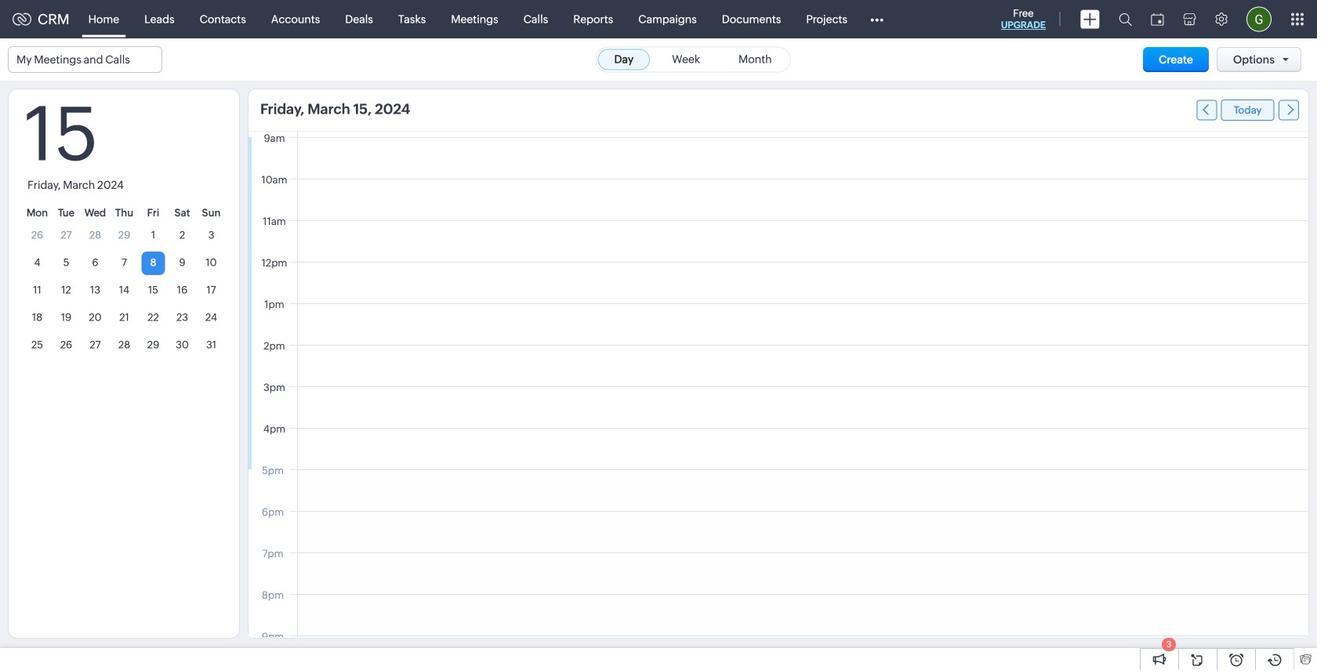Task type: locate. For each thing, give the bounding box(es) containing it.
Other Modules field
[[860, 7, 894, 32]]

logo image
[[13, 13, 31, 25]]

create menu element
[[1071, 0, 1110, 38]]

calendar image
[[1151, 13, 1164, 25]]



Task type: vqa. For each thing, say whether or not it's contained in the screenshot.
Other Modules field
yes



Task type: describe. For each thing, give the bounding box(es) containing it.
search element
[[1110, 0, 1142, 38]]

create menu image
[[1081, 10, 1100, 29]]

profile element
[[1237, 0, 1281, 38]]

search image
[[1119, 13, 1132, 26]]

profile image
[[1247, 7, 1272, 32]]



